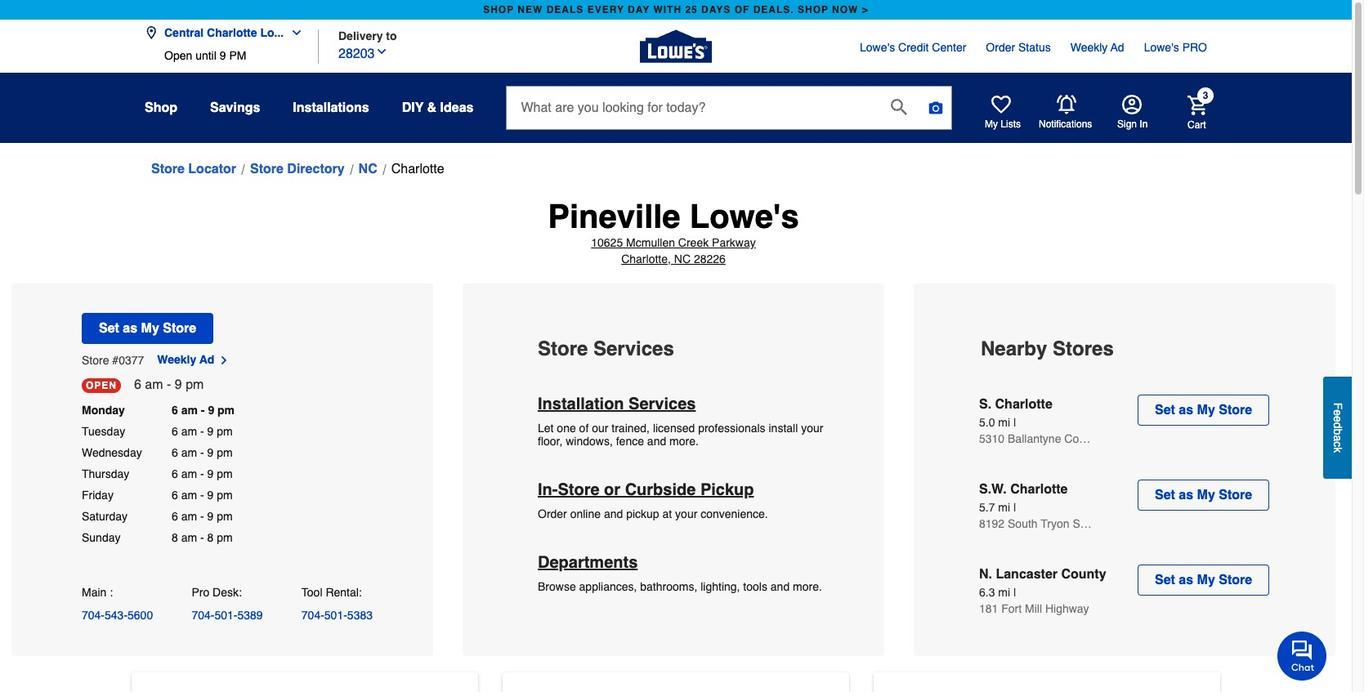Task type: describe. For each thing, give the bounding box(es) containing it.
as for n. lancaster county
[[1179, 573, 1194, 588]]

lowe's pro
[[1144, 41, 1208, 54]]

delivery
[[338, 29, 383, 42]]

nc link
[[359, 159, 378, 179]]

my for s. charlotte
[[1197, 403, 1216, 418]]

credit
[[899, 41, 929, 54]]

until
[[196, 49, 217, 62]]

central
[[164, 26, 204, 39]]

set for s. charlotte
[[1155, 403, 1176, 418]]

8192
[[980, 518, 1005, 531]]

mi inside n. lancaster county 6.3 mi | 181 fort mill highway
[[999, 586, 1011, 599]]

search image
[[892, 99, 908, 115]]

am for saturday
[[181, 510, 197, 523]]

2 8 from the left
[[207, 531, 214, 544]]

mi for s.
[[999, 416, 1011, 429]]

store locator link
[[151, 159, 236, 179]]

28203 button
[[338, 42, 388, 63]]

of
[[735, 4, 750, 16]]

order inside in-store or curbside pickup order online and pickup at your convenience.
[[538, 508, 567, 521]]

704-501-5389
[[192, 609, 263, 622]]

my lists
[[985, 119, 1021, 130]]

set as my store for s. charlotte
[[1155, 403, 1253, 418]]

k
[[1332, 448, 1345, 453]]

cart
[[1188, 119, 1207, 130]]

store directory
[[250, 162, 345, 177]]

pm for tuesday
[[217, 425, 233, 438]]

savings
[[210, 101, 260, 115]]

lowe's home improvement cart image
[[1188, 95, 1208, 115]]

6 am - 9 pm for monday
[[172, 404, 235, 417]]

543-
[[105, 609, 128, 622]]

25
[[685, 4, 698, 16]]

appliances,
[[579, 581, 637, 594]]

nc inside pineville lowe's 10625 mcmullen creek parkway charlotte , nc 28226
[[674, 253, 691, 266]]

6 am - 9 pm for thursday
[[172, 468, 233, 481]]

tools
[[744, 581, 768, 594]]

tool rental:
[[302, 586, 362, 599]]

c
[[1332, 442, 1345, 448]]

every
[[588, 4, 625, 16]]

wednesday
[[82, 446, 142, 459]]

pro
[[1183, 41, 1208, 54]]

am for friday
[[181, 489, 197, 502]]

5310
[[980, 433, 1005, 446]]

6 for tuesday
[[172, 425, 178, 438]]

- for friday
[[200, 489, 204, 502]]

services for installation
[[629, 395, 696, 414]]

highway
[[1046, 603, 1090, 616]]

departments link
[[538, 554, 638, 572]]

9 for tuesday
[[207, 425, 214, 438]]

pm for monday
[[218, 404, 235, 417]]

desk:
[[213, 586, 242, 599]]

5389
[[237, 609, 263, 622]]

as for s. charlotte
[[1179, 403, 1194, 418]]

1 e from the top
[[1332, 410, 1345, 416]]

open
[[86, 380, 117, 391]]

days
[[702, 4, 731, 16]]

departments browse appliances, bathrooms, lighting, tools and more.
[[538, 554, 822, 594]]

sign
[[1118, 119, 1137, 130]]

my lists link
[[985, 95, 1021, 131]]

open
[[164, 49, 192, 62]]

lowe's credit center
[[860, 41, 967, 54]]

deals
[[547, 4, 584, 16]]

s.
[[980, 397, 992, 412]]

installation services link
[[538, 395, 696, 414]]

set as my store button for s. charlotte
[[1138, 395, 1270, 426]]

n. lancaster county link
[[980, 565, 1119, 585]]

6.3
[[980, 586, 995, 599]]

pm for wednesday
[[217, 446, 233, 459]]

lighting,
[[701, 581, 740, 594]]

store inside in-store or curbside pickup order online and pickup at your convenience.
[[558, 481, 600, 500]]

nearby
[[981, 338, 1048, 361]]

monday
[[82, 404, 125, 417]]

704- for 704-501-5389
[[192, 609, 215, 622]]

installations button
[[293, 93, 369, 123]]

am for sunday
[[181, 531, 197, 544]]

0 vertical spatial weekly ad link
[[1071, 39, 1125, 56]]

- for wednesday
[[200, 446, 204, 459]]

shop
[[145, 101, 177, 115]]

6 for saturday
[[172, 510, 178, 523]]

curbside
[[625, 481, 696, 500]]

directory
[[287, 162, 345, 177]]

in
[[1140, 119, 1148, 130]]

| for s.w.
[[1014, 501, 1017, 514]]

day
[[628, 4, 650, 16]]

pm for friday
[[217, 489, 233, 502]]

diy & ideas button
[[402, 93, 474, 123]]

and inside installation services let one of our trained, licensed professionals install your floor, windows, fence and more.
[[647, 435, 667, 448]]

181
[[980, 603, 999, 616]]

0 horizontal spatial chevron down image
[[284, 26, 304, 39]]

fence
[[616, 435, 644, 448]]

lowe's home improvement notification center image
[[1057, 95, 1077, 114]]

stores
[[1053, 338, 1114, 361]]

pm
[[229, 49, 246, 62]]

lowe's for lowe's pro
[[1144, 41, 1180, 54]]

savings button
[[210, 93, 260, 123]]

1 8 from the left
[[172, 531, 178, 544]]

pro
[[192, 586, 209, 599]]

lists
[[1001, 119, 1021, 130]]

weekly ad for topmost weekly ad link
[[1071, 41, 1125, 54]]

order inside 'link'
[[986, 41, 1016, 54]]

my for n. lancaster county
[[1197, 573, 1216, 588]]

ad for topmost weekly ad link
[[1111, 41, 1125, 54]]

let
[[538, 422, 554, 435]]

9 for monday
[[208, 404, 214, 417]]

set for n. lancaster county
[[1155, 573, 1176, 588]]

am for wednesday
[[181, 446, 197, 459]]

order status
[[986, 41, 1051, 54]]

am for monday
[[181, 404, 198, 417]]

Search Query text field
[[507, 87, 879, 129]]

9 for thursday
[[207, 468, 214, 481]]

diy
[[402, 101, 424, 115]]

to
[[386, 29, 397, 42]]

mcmullen
[[626, 236, 675, 249]]

installations
[[293, 101, 369, 115]]

at
[[663, 508, 672, 521]]

services for store
[[594, 338, 674, 361]]

pineville
[[548, 198, 681, 235]]

pineville lowe's 10625 mcmullen creek parkway charlotte , nc 28226
[[548, 198, 799, 266]]

am for tuesday
[[181, 425, 197, 438]]

9 for friday
[[207, 489, 214, 502]]

501- for 5389
[[215, 609, 237, 622]]

1 shop from the left
[[483, 4, 514, 16]]

main :
[[82, 586, 113, 599]]

camera image
[[928, 100, 945, 116]]

1 vertical spatial weekly ad link
[[157, 351, 231, 368]]

chevron right image
[[218, 354, 231, 367]]

6 for friday
[[172, 489, 178, 502]]

parkway inside pineville lowe's 10625 mcmullen creek parkway charlotte , nc 28226
[[712, 236, 756, 249]]

licensed
[[653, 422, 695, 435]]

s.w.
[[980, 482, 1007, 497]]

floor,
[[538, 435, 563, 448]]

installation
[[538, 395, 624, 414]]

charlotte inside pineville lowe's 10625 mcmullen creek parkway charlotte , nc 28226
[[622, 253, 668, 266]]

as for s.w. charlotte
[[1179, 488, 1194, 503]]



Task type: vqa. For each thing, say whether or not it's contained in the screenshot.
tools
yes



Task type: locate. For each thing, give the bounding box(es) containing it.
charlotte inside s.w. charlotte 5.7 mi | 8192 south tryon street
[[1011, 482, 1068, 497]]

sign in button
[[1118, 95, 1148, 131]]

nc right ,
[[674, 253, 691, 266]]

lowe's home improvement account image
[[1123, 95, 1142, 114]]

704- down pro
[[192, 609, 215, 622]]

ideas
[[440, 101, 474, 115]]

0 horizontal spatial more.
[[670, 435, 699, 448]]

1 vertical spatial |
[[1014, 501, 1017, 514]]

1 | from the top
[[1014, 416, 1017, 429]]

0 vertical spatial nc
[[359, 162, 378, 177]]

set as my store button for n. lancaster county
[[1138, 565, 1270, 596]]

1 vertical spatial ad
[[199, 353, 214, 366]]

0 vertical spatial weekly ad
[[1071, 41, 1125, 54]]

chevron down image down to
[[375, 45, 388, 58]]

friday
[[82, 489, 114, 502]]

diy & ideas
[[402, 101, 474, 115]]

parkway right commons
[[1120, 433, 1164, 446]]

departments
[[538, 554, 638, 572]]

chevron down image
[[284, 26, 304, 39], [375, 45, 388, 58]]

services up 'licensed' at bottom
[[629, 395, 696, 414]]

am
[[145, 378, 163, 392], [181, 404, 198, 417], [181, 425, 197, 438], [181, 446, 197, 459], [181, 468, 197, 481], [181, 489, 197, 502], [181, 510, 197, 523], [181, 531, 197, 544]]

2 704- from the left
[[192, 609, 215, 622]]

1 vertical spatial mi
[[999, 501, 1011, 514]]

501- down desk:
[[215, 609, 237, 622]]

weekly ad link right #0377
[[157, 351, 231, 368]]

shop new deals every day with 25 days of deals. shop now >
[[483, 4, 869, 16]]

0 horizontal spatial weekly ad link
[[157, 351, 231, 368]]

704- down the main
[[82, 609, 105, 622]]

1 vertical spatial your
[[675, 508, 698, 521]]

0 horizontal spatial order
[[538, 508, 567, 521]]

1 vertical spatial weekly ad
[[157, 353, 214, 366]]

your inside installation services let one of our trained, licensed professionals install your floor, windows, fence and more.
[[801, 422, 824, 435]]

in-
[[538, 481, 558, 500]]

0 vertical spatial ad
[[1111, 41, 1125, 54]]

1 horizontal spatial lowe's
[[860, 41, 895, 54]]

fort
[[1002, 603, 1022, 616]]

and right tools
[[771, 581, 790, 594]]

| inside s.w. charlotte 5.7 mi | 8192 south tryon street
[[1014, 501, 1017, 514]]

nc
[[359, 162, 378, 177], [674, 253, 691, 266]]

0 vertical spatial mi
[[999, 416, 1011, 429]]

0 vertical spatial more.
[[670, 435, 699, 448]]

and
[[647, 435, 667, 448], [604, 508, 623, 521], [771, 581, 790, 594]]

1 horizontal spatial 501-
[[324, 609, 347, 622]]

704- for 704-501-5383
[[302, 609, 324, 622]]

trained,
[[612, 422, 650, 435]]

5.7
[[980, 501, 995, 514]]

704-501-5389 link
[[192, 607, 263, 624]]

3 mi from the top
[[999, 586, 1011, 599]]

lowe's
[[860, 41, 895, 54], [1144, 41, 1180, 54], [690, 198, 799, 235]]

of
[[579, 422, 589, 435]]

1 mi from the top
[[999, 416, 1011, 429]]

central charlotte lo...
[[164, 26, 284, 39]]

ad left chevron right icon
[[199, 353, 214, 366]]

| up ballantyne
[[1014, 416, 1017, 429]]

set as my store for s.w. charlotte
[[1155, 488, 1253, 503]]

10625
[[591, 236, 623, 249]]

2 horizontal spatial and
[[771, 581, 790, 594]]

or
[[604, 481, 621, 500]]

2 vertical spatial |
[[1014, 586, 1017, 599]]

shop left new
[[483, 4, 514, 16]]

,
[[668, 253, 671, 266]]

order down in- at the bottom left
[[538, 508, 567, 521]]

704- for 704-543-5600
[[82, 609, 105, 622]]

mi right 6.3
[[999, 586, 1011, 599]]

5.0
[[980, 416, 995, 429]]

lancaster
[[996, 567, 1058, 582]]

chat invite button image
[[1278, 631, 1328, 681]]

s.w. charlotte 5.7 mi | 8192 south tryon street
[[980, 482, 1104, 531]]

your inside in-store or curbside pickup order online and pickup at your convenience.
[[675, 508, 698, 521]]

>
[[862, 4, 869, 16]]

e up d
[[1332, 410, 1345, 416]]

more. inside installation services let one of our trained, licensed professionals install your floor, windows, fence and more.
[[670, 435, 699, 448]]

services up installation services link on the bottom of the page
[[594, 338, 674, 361]]

weekly ad link right 'status'
[[1071, 39, 1125, 56]]

services inside installation services let one of our trained, licensed professionals install your floor, windows, fence and more.
[[629, 395, 696, 414]]

center
[[932, 41, 967, 54]]

1 horizontal spatial nc
[[674, 253, 691, 266]]

0 vertical spatial your
[[801, 422, 824, 435]]

6 am - 9 pm for wednesday
[[172, 446, 233, 459]]

lo...
[[260, 26, 284, 39]]

set as my store for n. lancaster county
[[1155, 573, 1253, 588]]

store directory link
[[250, 159, 345, 179]]

weekly ad
[[1071, 41, 1125, 54], [157, 353, 214, 366]]

3
[[1203, 90, 1209, 102]]

pm for saturday
[[217, 510, 233, 523]]

6 for thursday
[[172, 468, 178, 481]]

lowe's left pro
[[1144, 41, 1180, 54]]

convenience.
[[701, 508, 768, 521]]

6 for monday
[[172, 404, 178, 417]]

| for s.
[[1014, 416, 1017, 429]]

your right install in the bottom of the page
[[801, 422, 824, 435]]

1 horizontal spatial parkway
[[1120, 433, 1164, 446]]

store
[[151, 162, 185, 177], [250, 162, 284, 177], [163, 321, 196, 336], [538, 338, 588, 361], [82, 354, 109, 367], [1219, 403, 1253, 418], [558, 481, 600, 500], [1219, 488, 1253, 503], [1219, 573, 1253, 588]]

1 horizontal spatial weekly ad
[[1071, 41, 1125, 54]]

6 am - 9 pm for saturday
[[172, 510, 233, 523]]

0 horizontal spatial and
[[604, 508, 623, 521]]

1 horizontal spatial weekly
[[1071, 41, 1108, 54]]

charlotte up pm on the top
[[207, 26, 257, 39]]

services
[[594, 338, 674, 361], [629, 395, 696, 414]]

charlotte down mcmullen
[[622, 253, 668, 266]]

2 shop from the left
[[798, 4, 829, 16]]

saturday
[[82, 510, 128, 523]]

n.
[[980, 567, 993, 582]]

501- for 5383
[[324, 609, 347, 622]]

0 horizontal spatial 8
[[172, 531, 178, 544]]

weekly ad left chevron right icon
[[157, 353, 214, 366]]

open until 9 pm
[[164, 49, 246, 62]]

set as my store
[[99, 321, 196, 336], [1155, 403, 1253, 418], [1155, 488, 1253, 503], [1155, 573, 1253, 588]]

charlotte inside button
[[207, 26, 257, 39]]

0 horizontal spatial weekly
[[157, 353, 196, 366]]

1 horizontal spatial order
[[986, 41, 1016, 54]]

weekly for topmost weekly ad link
[[1071, 41, 1108, 54]]

weekly right 'status'
[[1071, 41, 1108, 54]]

2 e from the top
[[1332, 416, 1345, 423]]

1 vertical spatial order
[[538, 508, 567, 521]]

|
[[1014, 416, 1017, 429], [1014, 501, 1017, 514], [1014, 586, 1017, 599]]

lowe's inside pineville lowe's 10625 mcmullen creek parkway charlotte , nc 28226
[[690, 198, 799, 235]]

8 am - 8 pm
[[172, 531, 233, 544]]

1 vertical spatial more.
[[793, 581, 822, 594]]

mi right 5.7
[[999, 501, 1011, 514]]

b
[[1332, 429, 1345, 435]]

1 horizontal spatial 704-
[[192, 609, 215, 622]]

one
[[557, 422, 576, 435]]

1 horizontal spatial your
[[801, 422, 824, 435]]

5600
[[128, 609, 153, 622]]

2 vertical spatial mi
[[999, 586, 1011, 599]]

shop
[[483, 4, 514, 16], [798, 4, 829, 16]]

install
[[769, 422, 798, 435]]

501- down tool rental:
[[324, 609, 347, 622]]

professionals
[[698, 422, 766, 435]]

and down the or
[[604, 508, 623, 521]]

location image
[[145, 26, 158, 39]]

weekly ad right 'status'
[[1071, 41, 1125, 54]]

mill
[[1025, 603, 1042, 616]]

1 vertical spatial nc
[[674, 253, 691, 266]]

tool
[[302, 586, 323, 599]]

1 501- from the left
[[215, 609, 237, 622]]

nc left charlotte button
[[359, 162, 378, 177]]

pickup
[[626, 508, 660, 521]]

set for s.w. charlotte
[[1155, 488, 1176, 503]]

browse
[[538, 581, 576, 594]]

0 vertical spatial chevron down image
[[284, 26, 304, 39]]

8 right sunday
[[172, 531, 178, 544]]

weekly for the bottommost weekly ad link
[[157, 353, 196, 366]]

parkway up 28226
[[712, 236, 756, 249]]

bathrooms,
[[640, 581, 698, 594]]

am for thursday
[[181, 468, 197, 481]]

0 horizontal spatial parkway
[[712, 236, 756, 249]]

1 vertical spatial parkway
[[1120, 433, 1164, 446]]

- for saturday
[[200, 510, 204, 523]]

commons
[[1065, 433, 1117, 446]]

in-store or curbside pickup order online and pickup at your convenience.
[[538, 481, 768, 521]]

6 am - 9 pm for friday
[[172, 489, 233, 502]]

mi
[[999, 416, 1011, 429], [999, 501, 1011, 514], [999, 586, 1011, 599]]

weekly ad for the bottommost weekly ad link
[[157, 353, 214, 366]]

1 horizontal spatial chevron down image
[[375, 45, 388, 58]]

704- down tool
[[302, 609, 324, 622]]

2 mi from the top
[[999, 501, 1011, 514]]

9 for wednesday
[[207, 446, 214, 459]]

2 | from the top
[[1014, 501, 1017, 514]]

- for sunday
[[200, 531, 204, 544]]

charlotte for s.
[[996, 397, 1053, 412]]

2 vertical spatial and
[[771, 581, 790, 594]]

0 horizontal spatial nc
[[359, 162, 378, 177]]

3 704- from the left
[[302, 609, 324, 622]]

ad left lowe's pro link
[[1111, 41, 1125, 54]]

| up fort
[[1014, 586, 1017, 599]]

2 horizontal spatial 704-
[[302, 609, 324, 622]]

pm for thursday
[[217, 468, 233, 481]]

and inside 'departments browse appliances, bathrooms, lighting, tools and more.'
[[771, 581, 790, 594]]

notifications
[[1039, 119, 1093, 130]]

3 | from the top
[[1014, 586, 1017, 599]]

9
[[220, 49, 226, 62], [175, 378, 182, 392], [208, 404, 214, 417], [207, 425, 214, 438], [207, 446, 214, 459], [207, 468, 214, 481], [207, 489, 214, 502], [207, 510, 214, 523]]

1 vertical spatial weekly
[[157, 353, 196, 366]]

0 vertical spatial |
[[1014, 416, 1017, 429]]

more. right tools
[[793, 581, 822, 594]]

2 501- from the left
[[324, 609, 347, 622]]

more. inside 'departments browse appliances, bathrooms, lighting, tools and more.'
[[793, 581, 822, 594]]

mi for s.w.
[[999, 501, 1011, 514]]

your right at
[[675, 508, 698, 521]]

your
[[801, 422, 824, 435], [675, 508, 698, 521]]

status
[[1019, 41, 1051, 54]]

0 horizontal spatial ad
[[199, 353, 214, 366]]

0 vertical spatial parkway
[[712, 236, 756, 249]]

- for monday
[[201, 404, 205, 417]]

your for in-store or curbside pickup
[[675, 508, 698, 521]]

1 horizontal spatial weekly ad link
[[1071, 39, 1125, 56]]

n. lancaster county 6.3 mi | 181 fort mill highway
[[980, 567, 1107, 616]]

- for thursday
[[200, 468, 204, 481]]

charlotte inside s. charlotte 5.0 mi | 5310 ballantyne commons parkway
[[996, 397, 1053, 412]]

e
[[1332, 410, 1345, 416], [1332, 416, 1345, 423]]

6 am - 9 pm for tuesday
[[172, 425, 233, 438]]

parkway inside s. charlotte 5.0 mi | 5310 ballantyne commons parkway
[[1120, 433, 1164, 446]]

main
[[82, 586, 107, 599]]

mi inside s. charlotte 5.0 mi | 5310 ballantyne commons parkway
[[999, 416, 1011, 429]]

store #0377
[[82, 354, 144, 367]]

704-543-5600
[[82, 609, 153, 622]]

in-store or curbside pickup link
[[538, 481, 754, 500]]

pm for sunday
[[217, 531, 233, 544]]

1 704- from the left
[[82, 609, 105, 622]]

chevron down image left delivery
[[284, 26, 304, 39]]

thursday
[[82, 468, 129, 481]]

ad
[[1111, 41, 1125, 54], [199, 353, 214, 366]]

704-501-5383
[[302, 609, 373, 622]]

0 horizontal spatial 704-
[[82, 609, 105, 622]]

e up b at the right bottom of the page
[[1332, 416, 1345, 423]]

| up south
[[1014, 501, 1017, 514]]

mi right 5.0
[[999, 416, 1011, 429]]

1 horizontal spatial shop
[[798, 4, 829, 16]]

0 horizontal spatial weekly ad
[[157, 353, 214, 366]]

locator
[[188, 162, 236, 177]]

charlotte button
[[391, 159, 444, 179]]

0 vertical spatial weekly
[[1071, 41, 1108, 54]]

weekly left chevron right icon
[[157, 353, 196, 366]]

store services
[[538, 338, 674, 361]]

:
[[110, 586, 113, 599]]

0 horizontal spatial shop
[[483, 4, 514, 16]]

charlotte up 8192 south tryon street link
[[1011, 482, 1068, 497]]

lowe's home improvement logo image
[[640, 10, 712, 82]]

order status link
[[986, 39, 1051, 56]]

0 vertical spatial and
[[647, 435, 667, 448]]

windows,
[[566, 435, 613, 448]]

shop new deals every day with 25 days of deals. shop now > link
[[480, 0, 872, 20]]

1 vertical spatial services
[[629, 395, 696, 414]]

8 up pro desk:
[[207, 531, 214, 544]]

5310 ballantyne commons parkway link
[[980, 431, 1164, 447]]

chevron down image inside 28203 button
[[375, 45, 388, 58]]

lowe's left credit
[[860, 41, 895, 54]]

ad for the bottommost weekly ad link
[[199, 353, 214, 366]]

more. right fence
[[670, 435, 699, 448]]

store locator
[[151, 162, 236, 177]]

charlotte for central
[[207, 26, 257, 39]]

0 vertical spatial services
[[594, 338, 674, 361]]

0 horizontal spatial lowe's
[[690, 198, 799, 235]]

parkway
[[712, 236, 756, 249], [1120, 433, 1164, 446]]

charlotte for s.w.
[[1011, 482, 1068, 497]]

None search field
[[506, 86, 953, 145]]

set as my store button for s.w. charlotte
[[1138, 480, 1270, 511]]

| inside s. charlotte 5.0 mi | 5310 ballantyne commons parkway
[[1014, 416, 1017, 429]]

pickup
[[701, 481, 754, 500]]

501-
[[215, 609, 237, 622], [324, 609, 347, 622]]

lowe's home improvement lists image
[[992, 95, 1011, 114]]

tuesday
[[82, 425, 125, 438]]

0 horizontal spatial your
[[675, 508, 698, 521]]

9 for saturday
[[207, 510, 214, 523]]

charlotte up ballantyne
[[996, 397, 1053, 412]]

lowe's for lowe's credit center
[[860, 41, 895, 54]]

6 for wednesday
[[172, 446, 178, 459]]

| inside n. lancaster county 6.3 mi | 181 fort mill highway
[[1014, 586, 1017, 599]]

order left 'status'
[[986, 41, 1016, 54]]

1 vertical spatial chevron down image
[[375, 45, 388, 58]]

2 horizontal spatial lowe's
[[1144, 41, 1180, 54]]

- for tuesday
[[200, 425, 204, 438]]

0 horizontal spatial 501-
[[215, 609, 237, 622]]

1 vertical spatial and
[[604, 508, 623, 521]]

1 horizontal spatial and
[[647, 435, 667, 448]]

1 horizontal spatial 8
[[207, 531, 214, 544]]

and right fence
[[647, 435, 667, 448]]

1 horizontal spatial more.
[[793, 581, 822, 594]]

shop left now at the top
[[798, 4, 829, 16]]

charlotte right nc link
[[391, 162, 444, 177]]

street
[[1073, 518, 1104, 531]]

0 vertical spatial order
[[986, 41, 1016, 54]]

your for installation services
[[801, 422, 824, 435]]

lowe's up 28226
[[690, 198, 799, 235]]

1 horizontal spatial ad
[[1111, 41, 1125, 54]]

mi inside s.w. charlotte 5.7 mi | 8192 south tryon street
[[999, 501, 1011, 514]]

and inside in-store or curbside pickup order online and pickup at your convenience.
[[604, 508, 623, 521]]

8192 south tryon street link
[[980, 516, 1104, 532]]

my for s.w. charlotte
[[1197, 488, 1216, 503]]



